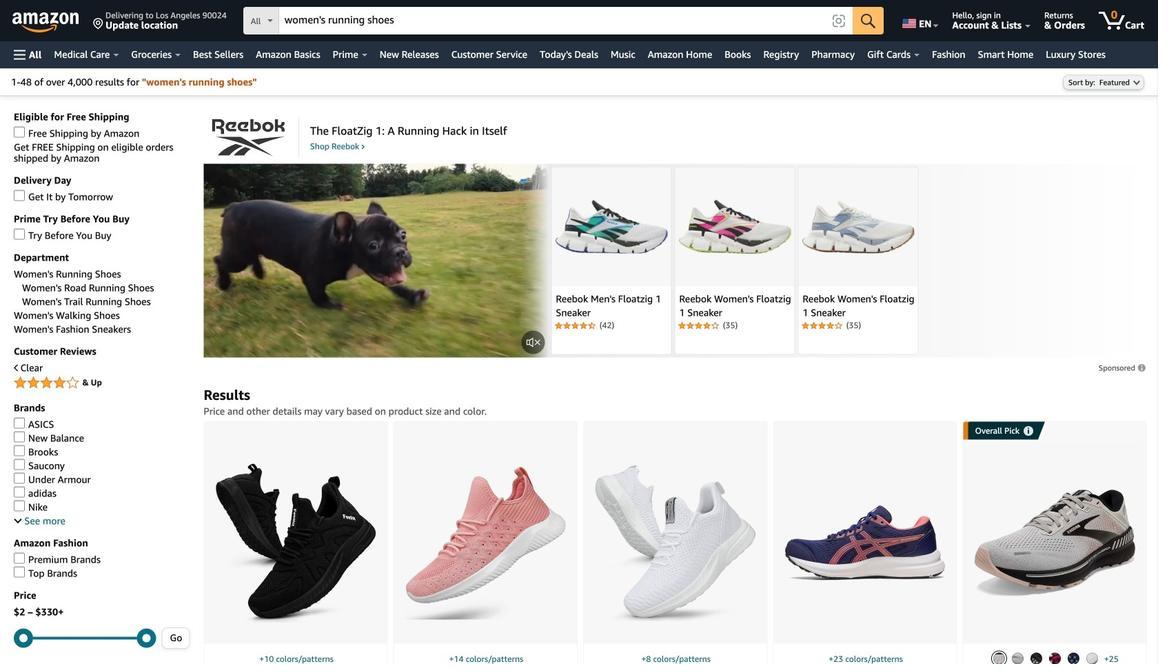 Task type: locate. For each thing, give the bounding box(es) containing it.
list
[[551, 164, 922, 358]]

sponsored ad - feethit womens running shoes lightweight walking tennis shoes non slip comfortable fashion sneakers image
[[215, 464, 376, 623]]

5 checkbox image from the top
[[14, 459, 25, 470]]

4 checkbox image from the top
[[14, 418, 25, 429]]

5 checkbox image from the top
[[14, 500, 25, 511]]

3 checkbox image from the top
[[14, 229, 25, 240]]

6 checkbox image from the top
[[14, 553, 25, 564]]

dropdown image
[[1134, 80, 1141, 85]]

2 checkbox image from the top
[[14, 445, 25, 456]]

None range field
[[14, 637, 156, 640], [14, 637, 156, 640], [14, 637, 156, 640], [14, 637, 156, 640]]

sponsored ad - feethit womens slip on walking shoes non slip running shoes breathable workout shoes lightweight gym sneakers image
[[405, 466, 566, 620]]

extender expand image
[[14, 516, 22, 524]]

checkbox image
[[14, 431, 25, 442], [14, 445, 25, 456], [14, 473, 25, 484], [14, 487, 25, 498], [14, 500, 25, 511], [14, 553, 25, 564]]

Search Amazon text field
[[279, 8, 826, 34]]

sponsored ad - asics women's gel-contend 8 running shoes image
[[785, 505, 946, 581]]

brooks women's adrenaline gts 22 supportive running shoe image
[[975, 490, 1136, 597]]

1 checkbox image from the top
[[14, 127, 25, 138]]

checkbox image
[[14, 127, 25, 138], [14, 190, 25, 201], [14, 229, 25, 240], [14, 418, 25, 429], [14, 459, 25, 470], [14, 567, 25, 578]]

mute sponsored video image
[[522, 331, 545, 354]]

None search field
[[243, 7, 884, 36]]

None submit
[[853, 7, 884, 34]]

4 stars & up element
[[14, 375, 190, 391]]



Task type: describe. For each thing, give the bounding box(es) containing it.
1 checkbox image from the top
[[14, 431, 25, 442]]

Submit price range submit
[[162, 628, 189, 648]]

none submit inside navigation navigation
[[853, 7, 884, 34]]

none search field inside navigation navigation
[[243, 7, 884, 36]]

2 checkbox image from the top
[[14, 190, 25, 201]]

6 checkbox image from the top
[[14, 567, 25, 578]]

4 checkbox image from the top
[[14, 487, 25, 498]]

3 checkbox image from the top
[[14, 473, 25, 484]]

sponsored ad - feethit women tennis running shoes walking shoes lightweight casual sneakers for travel gym work woman wait... image
[[595, 465, 756, 621]]

amazon image
[[12, 12, 79, 33]]

navigation navigation
[[0, 0, 1159, 68]]

mute sponsored video element
[[518, 327, 549, 358]]



Task type: vqa. For each thing, say whether or not it's contained in the screenshot.
submit inside navigation navigation
yes



